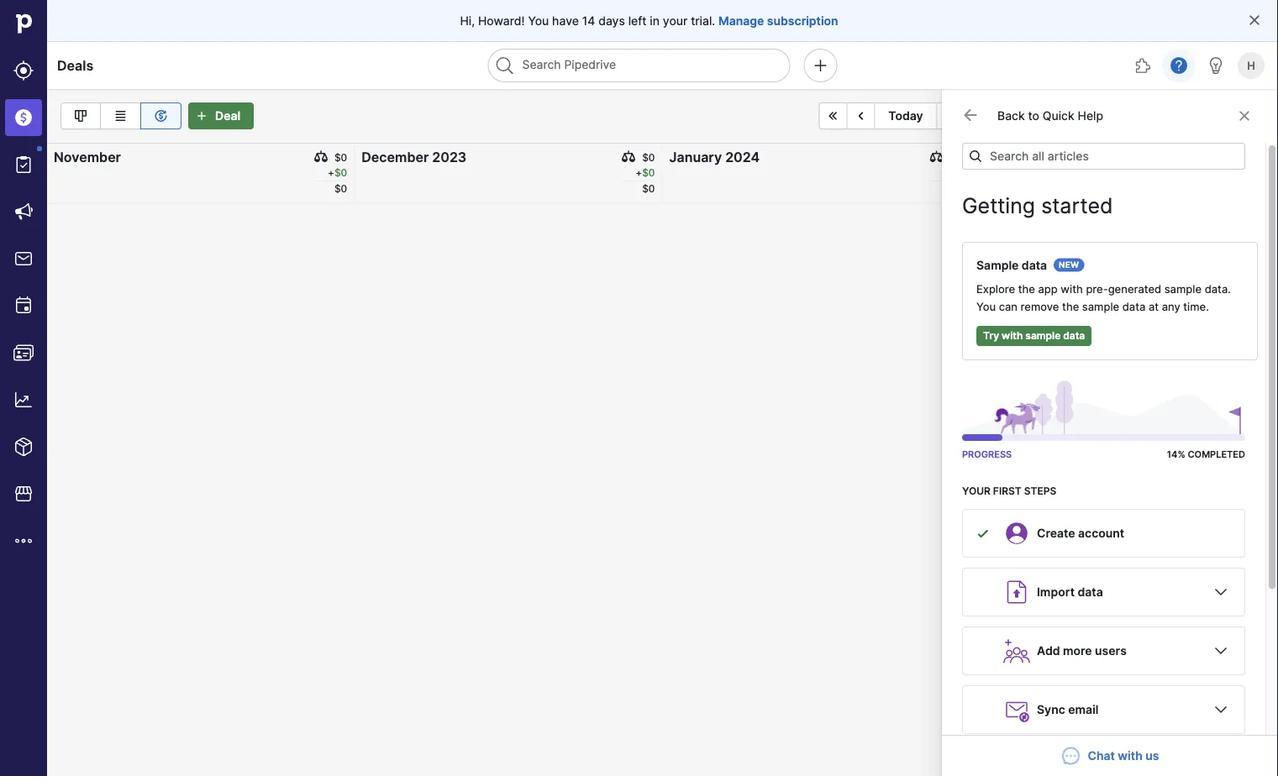Task type: vqa. For each thing, say whether or not it's contained in the screenshot.
This year
no



Task type: describe. For each thing, give the bounding box(es) containing it.
deal
[[215, 109, 240, 123]]

data inside explore the app with pre-generated sample data. you can remove the sample data at any time.
[[1123, 300, 1146, 313]]

getting
[[962, 193, 1035, 218]]

quick help image
[[1169, 55, 1189, 76]]

manage subscription link
[[719, 12, 838, 29]]

email
[[1068, 703, 1099, 717]]

jump back 4 months image
[[823, 109, 843, 123]]

generated
[[1108, 283, 1162, 296]]

forecast image
[[151, 106, 171, 126]]

+ for november
[[328, 167, 334, 179]]

1 horizontal spatial sample
[[1082, 300, 1120, 313]]

with for chat with us
[[1118, 749, 1143, 763]]

in
[[650, 13, 660, 28]]

import
[[1037, 585, 1075, 600]]

january 2024
[[669, 149, 760, 165]]

jump forward 4 months image
[[969, 109, 989, 123]]

february
[[977, 149, 1035, 165]]

can
[[999, 300, 1018, 313]]

create account
[[1037, 526, 1125, 541]]

trial.
[[691, 13, 715, 28]]

leads image
[[13, 61, 34, 81]]

first
[[993, 485, 1022, 497]]

+ $0 $0 for december 2023
[[636, 167, 655, 195]]

0 horizontal spatial the
[[1018, 283, 1035, 296]]

14%
[[1167, 449, 1186, 460]]

2024
[[725, 149, 760, 165]]

getting started
[[962, 193, 1113, 218]]

marketplace image
[[13, 484, 34, 504]]

new
[[1059, 260, 1079, 270]]

try
[[983, 330, 999, 342]]

days
[[598, 13, 625, 28]]

color positive image
[[977, 527, 990, 540]]

today button
[[875, 103, 938, 129]]

deals
[[57, 57, 93, 74]]

completed
[[1188, 449, 1245, 460]]

color primary inverted image
[[192, 109, 212, 123]]

products image
[[13, 437, 34, 457]]

campaigns image
[[13, 202, 34, 222]]

more
[[1063, 644, 1092, 658]]

manage
[[719, 13, 764, 28]]

your first steps
[[962, 485, 1056, 497]]

pre-
[[1086, 283, 1108, 296]]

subscription
[[767, 13, 838, 28]]

0 vertical spatial you
[[528, 13, 549, 28]]

back to quick help
[[998, 109, 1103, 123]]

pipeline button
[[1000, 103, 1100, 129]]

Search Pipedrive field
[[488, 49, 790, 82]]

today
[[889, 109, 923, 123]]

with for try with sample data
[[1002, 330, 1023, 342]]

your
[[663, 13, 688, 28]]

more image
[[13, 531, 34, 551]]

h button
[[1235, 49, 1268, 82]]

data.
[[1205, 283, 1231, 296]]

insights image
[[13, 390, 34, 410]]

add
[[1037, 644, 1060, 658]]

import data
[[1037, 585, 1103, 600]]

users
[[1095, 644, 1127, 658]]

time.
[[1183, 300, 1209, 313]]

3 + from the left
[[943, 167, 950, 179]]



Task type: locate. For each thing, give the bounding box(es) containing it.
any
[[1162, 300, 1180, 313]]

howard!
[[478, 13, 525, 28]]

january
[[669, 149, 722, 165]]

with right try
[[1002, 330, 1023, 342]]

pipeline image
[[71, 106, 91, 126]]

contacts image
[[13, 343, 34, 363]]

sample data
[[977, 258, 1047, 272]]

data down generated
[[1123, 300, 1146, 313]]

you inside explore the app with pre-generated sample data. you can remove the sample data at any time.
[[977, 300, 996, 313]]

2 + from the left
[[636, 167, 642, 179]]

quick
[[1043, 109, 1075, 123]]

color secondary image down "h" button
[[1235, 109, 1255, 123]]

1 horizontal spatial the
[[1062, 300, 1079, 313]]

have
[[552, 13, 579, 28]]

account
[[1078, 526, 1125, 541]]

data inside button
[[1063, 330, 1085, 342]]

Search all articles text field
[[962, 143, 1245, 170]]

14% completed
[[1167, 449, 1245, 460]]

steps
[[1024, 485, 1056, 497]]

sample up any
[[1165, 283, 1202, 296]]

the left the app
[[1018, 283, 1035, 296]]

app
[[1038, 283, 1058, 296]]

$0 $0
[[1258, 167, 1271, 195]]

sample
[[1165, 283, 1202, 296], [1082, 300, 1120, 313], [1025, 330, 1061, 342]]

2023
[[432, 149, 467, 165]]

you left the have
[[528, 13, 549, 28]]

chat
[[1088, 749, 1115, 763]]

menu item
[[0, 94, 47, 141]]

with inside button
[[1002, 330, 1023, 342]]

back
[[998, 109, 1025, 123]]

explore the app with pre-generated sample data. you can remove the sample data at any time.
[[977, 283, 1231, 313]]

1 horizontal spatial +
[[636, 167, 642, 179]]

$0
[[334, 152, 347, 164], [642, 152, 655, 164], [950, 152, 963, 164], [1258, 152, 1271, 164], [334, 167, 347, 179], [642, 167, 655, 179], [950, 167, 963, 179], [1258, 167, 1271, 179], [334, 183, 347, 195], [642, 183, 655, 195], [1258, 183, 1271, 195]]

quick add image
[[811, 55, 831, 76]]

us
[[1146, 749, 1159, 763]]

data down explore the app with pre-generated sample data. you can remove the sample data at any time.
[[1063, 330, 1085, 342]]

14
[[582, 13, 595, 28]]

next month image
[[941, 109, 961, 123]]

+
[[328, 167, 334, 179], [636, 167, 642, 179], [943, 167, 950, 179]]

color secondary image right next month image
[[962, 107, 979, 124]]

color primary image inside pipeline button
[[1076, 109, 1096, 123]]

sales inbox image
[[13, 249, 34, 269]]

hi, howard! you have 14 days left in your  trial. manage subscription
[[460, 13, 838, 28]]

2 vertical spatial with
[[1118, 749, 1143, 763]]

try with sample data button
[[977, 326, 1092, 346]]

left
[[628, 13, 647, 28]]

0 horizontal spatial sample
[[1025, 330, 1061, 342]]

1 horizontal spatial with
[[1061, 283, 1083, 296]]

december 2023
[[362, 149, 467, 165]]

with
[[1061, 283, 1083, 296], [1002, 330, 1023, 342], [1118, 749, 1143, 763]]

h
[[1247, 59, 1255, 72]]

hi,
[[460, 13, 475, 28]]

+ $0 $0 for november
[[328, 167, 347, 195]]

1 vertical spatial sample
[[1082, 300, 1120, 313]]

your
[[962, 485, 991, 497]]

try with sample data
[[983, 330, 1085, 342]]

+ for december 2023
[[636, 167, 642, 179]]

1 vertical spatial with
[[1002, 330, 1023, 342]]

0 vertical spatial the
[[1018, 283, 1035, 296]]

the
[[1018, 283, 1035, 296], [1062, 300, 1079, 313]]

create
[[1037, 526, 1075, 541]]

1 horizontal spatial + $0 $0
[[636, 167, 655, 195]]

2 + $0 $0 from the left
[[636, 167, 655, 195]]

2 horizontal spatial with
[[1118, 749, 1143, 763]]

previous month image
[[851, 109, 871, 123]]

started
[[1041, 193, 1113, 218]]

home image
[[11, 11, 36, 36]]

list image
[[111, 106, 131, 126]]

data
[[1022, 258, 1047, 272], [1123, 300, 1146, 313], [1063, 330, 1085, 342], [1078, 585, 1103, 600]]

2 horizontal spatial +
[[943, 167, 950, 179]]

deal button
[[188, 103, 254, 129]]

1 + $0 $0 from the left
[[328, 167, 347, 195]]

0 horizontal spatial you
[[528, 13, 549, 28]]

sample
[[977, 258, 1019, 272]]

you
[[528, 13, 549, 28], [977, 300, 996, 313]]

sample down pre-
[[1082, 300, 1120, 313]]

explore
[[977, 283, 1015, 296]]

color primary image
[[1248, 13, 1261, 27], [1004, 109, 1024, 123], [1220, 109, 1240, 123], [1240, 109, 1261, 123], [969, 150, 982, 163], [1238, 150, 1251, 164], [1211, 700, 1231, 720]]

sample inside button
[[1025, 330, 1061, 342]]

sales assistant image
[[1206, 55, 1226, 76]]

november
[[54, 149, 121, 165]]

0 horizontal spatial color secondary image
[[962, 107, 979, 124]]

the right remove
[[1062, 300, 1079, 313]]

add more users
[[1037, 644, 1127, 658]]

to
[[1028, 109, 1039, 123]]

+ $0 $0
[[328, 167, 347, 195], [636, 167, 655, 195]]

color primary image inside pipeline button
[[1004, 109, 1024, 123]]

with right the app
[[1061, 283, 1083, 296]]

data right the import
[[1078, 585, 1103, 600]]

2 vertical spatial sample
[[1025, 330, 1061, 342]]

+ $0
[[943, 167, 963, 179]]

1 vertical spatial you
[[977, 300, 996, 313]]

0 horizontal spatial +
[[328, 167, 334, 179]]

color primary image
[[1076, 109, 1096, 123], [314, 150, 328, 164], [622, 150, 635, 164], [930, 150, 943, 164], [1211, 582, 1231, 603], [1211, 641, 1231, 661]]

color undefined image
[[13, 155, 34, 175]]

sync
[[1037, 703, 1065, 717]]

menu
[[0, 0, 47, 777]]

1 horizontal spatial you
[[977, 300, 996, 313]]

sample down remove
[[1025, 330, 1061, 342]]

with inside explore the app with pre-generated sample data. you can remove the sample data at any time.
[[1061, 283, 1083, 296]]

at
[[1149, 300, 1159, 313]]

remove
[[1021, 300, 1059, 313]]

pipeline
[[1027, 109, 1073, 123]]

data up the app
[[1022, 258, 1047, 272]]

color secondary image
[[962, 107, 979, 124], [1235, 109, 1255, 123]]

0 horizontal spatial + $0 $0
[[328, 167, 347, 195]]

with left us on the bottom
[[1118, 749, 1143, 763]]

2 horizontal spatial sample
[[1165, 283, 1202, 296]]

1 + from the left
[[328, 167, 334, 179]]

you down explore at the top of page
[[977, 300, 996, 313]]

1 vertical spatial the
[[1062, 300, 1079, 313]]

deals image
[[13, 108, 34, 128]]

chat with us
[[1088, 749, 1159, 763]]

0 vertical spatial sample
[[1165, 283, 1202, 296]]

progress
[[962, 449, 1012, 460]]

sync email
[[1037, 703, 1099, 717]]

activities image
[[13, 296, 34, 316]]

0 horizontal spatial with
[[1002, 330, 1023, 342]]

december
[[362, 149, 429, 165]]

0 vertical spatial with
[[1061, 283, 1083, 296]]

help
[[1078, 109, 1103, 123]]

1 horizontal spatial color secondary image
[[1235, 109, 1255, 123]]



